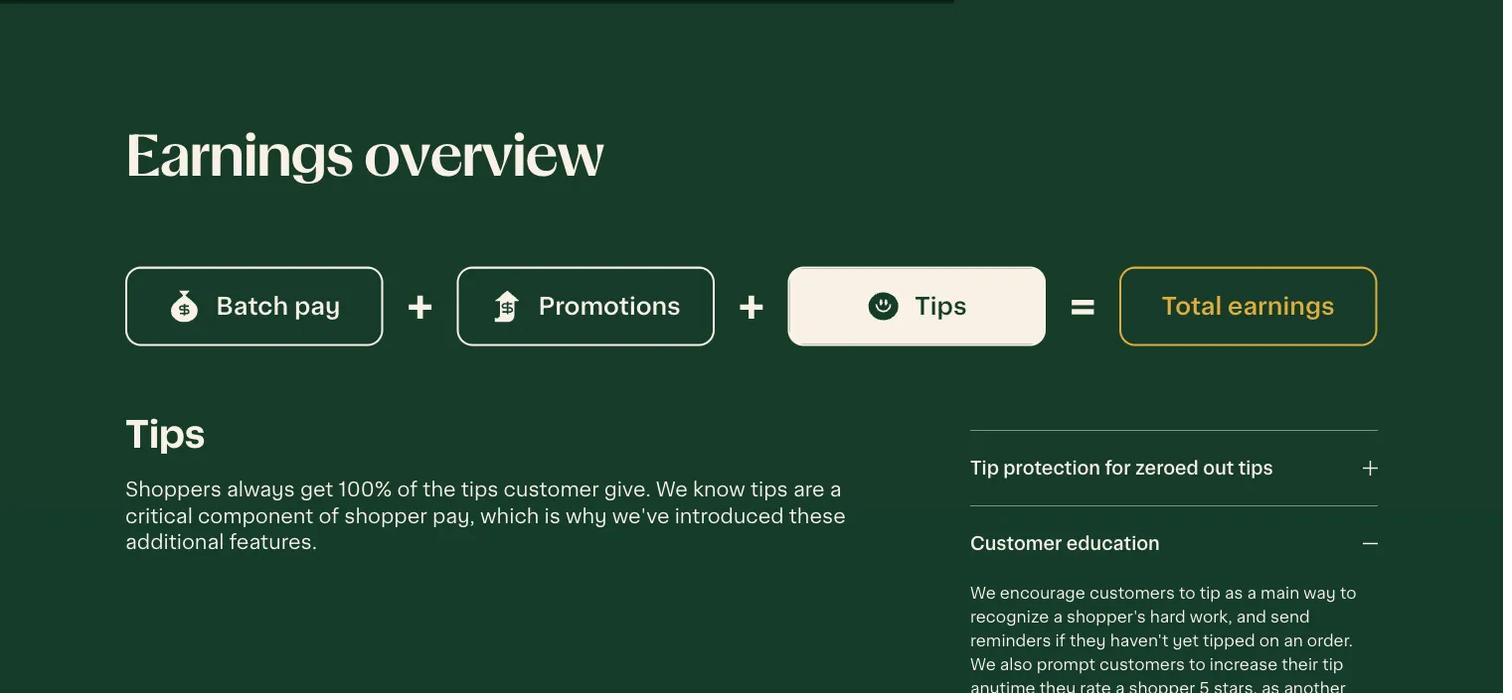 Task type: vqa. For each thing, say whether or not it's contained in the screenshot.
99 inside the $ 8 99
no



Task type: describe. For each thing, give the bounding box(es) containing it.
0 horizontal spatial tips
[[461, 479, 499, 501]]

zeroed
[[1135, 459, 1199, 478]]

batch pay
[[216, 293, 340, 319]]

yet
[[1173, 632, 1199, 650]]

introduced
[[675, 506, 784, 528]]

to up 5
[[1189, 656, 1206, 674]]

1 vertical spatial tip
[[1322, 656, 1344, 674]]

their
[[1282, 656, 1318, 674]]

5
[[1199, 680, 1210, 694]]

also
[[1000, 656, 1033, 674]]

we encourage customers to tip as a main way to recognize a shopper's hard work, and send reminders if they haven't yet tipped on an order. we also prompt customers to increase their tip anytime they rate a shopper 5 stars, as ano
[[970, 585, 1357, 694]]

shopper inside shoppers always get 100% of the tips customer give. we know tips are a critical component of shopper pay, which is why we've introduced these additional features.
[[344, 506, 427, 528]]

customer
[[970, 534, 1062, 554]]

on
[[1259, 632, 1280, 650]]

order.
[[1307, 632, 1353, 650]]

+ for batch pay
[[407, 283, 433, 329]]

0 horizontal spatial of
[[319, 506, 339, 528]]

100%
[[339, 479, 392, 501]]

1 vertical spatial as
[[1262, 680, 1280, 694]]

rate
[[1080, 680, 1111, 694]]

why
[[566, 506, 607, 528]]

customer
[[504, 479, 599, 501]]

shoppers always get 100% of the tips customer give. we know tips are a critical component of shopper pay, which is why we've introduced these additional features.
[[125, 479, 846, 554]]

1 vertical spatial tips
[[125, 416, 205, 455]]

hard
[[1150, 608, 1186, 626]]

encourage
[[1000, 585, 1086, 602]]

recognize
[[970, 608, 1049, 626]]

1 vertical spatial they
[[1040, 680, 1076, 694]]

send
[[1271, 608, 1310, 626]]

reminders
[[970, 632, 1051, 650]]

a right rate
[[1115, 680, 1125, 694]]

0 horizontal spatial tip
[[1200, 585, 1221, 602]]

1 vertical spatial we
[[970, 585, 996, 602]]

0 vertical spatial customers
[[1090, 585, 1175, 602]]

additional
[[125, 532, 224, 554]]

features.
[[229, 532, 317, 554]]

education
[[1067, 534, 1160, 554]]

for
[[1105, 459, 1131, 478]]

2 vertical spatial we
[[970, 656, 996, 674]]

tip protection for zeroed out tips
[[970, 459, 1273, 478]]

anytime
[[970, 680, 1036, 694]]

earnings overview
[[125, 129, 604, 185]]

we inside shoppers always get 100% of the tips customer give. we know tips are a critical component of shopper pay, which is why we've introduced these additional features.
[[656, 479, 688, 501]]

and
[[1236, 608, 1266, 626]]

a up if
[[1053, 608, 1063, 626]]

batch
[[216, 293, 288, 319]]

always
[[227, 479, 295, 501]]

are
[[793, 479, 825, 501]]

tipped
[[1203, 632, 1255, 650]]

total
[[1162, 293, 1222, 319]]

increase
[[1210, 656, 1278, 674]]

protection
[[1003, 459, 1101, 478]]

work,
[[1190, 608, 1232, 626]]

earnings
[[1228, 293, 1335, 319]]

a inside shoppers always get 100% of the tips customer give. we know tips are a critical component of shopper pay, which is why we've introduced these additional features.
[[830, 479, 842, 501]]



Task type: locate. For each thing, give the bounding box(es) containing it.
tips up pay,
[[461, 479, 499, 501]]

=
[[1070, 283, 1095, 329]]

1 horizontal spatial tips
[[751, 479, 788, 501]]

1 horizontal spatial tip
[[1322, 656, 1344, 674]]

0 vertical spatial as
[[1225, 585, 1243, 602]]

overview
[[364, 129, 604, 185]]

shoppers
[[125, 479, 222, 501]]

1 + from the left
[[407, 283, 433, 329]]

haven't
[[1110, 632, 1169, 650]]

they down 'prompt'
[[1040, 680, 1076, 694]]

pay
[[294, 293, 340, 319]]

shopper down 100%
[[344, 506, 427, 528]]

0 vertical spatial they
[[1070, 632, 1106, 650]]

tip up work,
[[1200, 585, 1221, 602]]

stars,
[[1214, 680, 1257, 694]]

a right the are
[[830, 479, 842, 501]]

to
[[1179, 585, 1196, 602], [1340, 585, 1357, 602], [1189, 656, 1206, 674]]

0 horizontal spatial as
[[1225, 585, 1243, 602]]

shopper left 5
[[1129, 680, 1195, 694]]

as down increase
[[1262, 680, 1280, 694]]

customers down haven't
[[1100, 656, 1185, 674]]

we've
[[612, 506, 670, 528]]

as up and
[[1225, 585, 1243, 602]]

customers
[[1090, 585, 1175, 602], [1100, 656, 1185, 674]]

shopper inside we encourage customers to tip as a main way to recognize a shopper's hard work, and send reminders if they haven't yet tipped on an order. we also prompt customers to increase their tip anytime they rate a shopper 5 stars, as ano
[[1129, 680, 1195, 694]]

of down get
[[319, 506, 339, 528]]

of left the
[[397, 479, 418, 501]]

these
[[789, 506, 846, 528]]

customers up shopper's
[[1090, 585, 1175, 602]]

we up anytime
[[970, 656, 996, 674]]

pay,
[[432, 506, 475, 528]]

1 horizontal spatial +
[[739, 283, 764, 329]]

promotions
[[538, 293, 681, 319]]

we
[[656, 479, 688, 501], [970, 585, 996, 602], [970, 656, 996, 674]]

component
[[198, 506, 314, 528]]

0 vertical spatial tips
[[915, 293, 967, 319]]

prompt
[[1037, 656, 1096, 674]]

shopper's
[[1067, 608, 1146, 626]]

a
[[830, 479, 842, 501], [1247, 585, 1257, 602], [1053, 608, 1063, 626], [1115, 680, 1125, 694]]

0 horizontal spatial tips
[[125, 416, 205, 455]]

+
[[407, 283, 433, 329], [739, 283, 764, 329]]

a up and
[[1247, 585, 1257, 602]]

to up the hard
[[1179, 585, 1196, 602]]

1 vertical spatial customers
[[1100, 656, 1185, 674]]

0 vertical spatial we
[[656, 479, 688, 501]]

out
[[1203, 459, 1234, 478]]

1 horizontal spatial of
[[397, 479, 418, 501]]

customer education
[[970, 534, 1160, 554]]

they right if
[[1070, 632, 1106, 650]]

total earnings
[[1162, 293, 1335, 319]]

we up recognize
[[970, 585, 996, 602]]

as
[[1225, 585, 1243, 602], [1262, 680, 1280, 694]]

tips right "out"
[[1238, 459, 1273, 478]]

give.
[[604, 479, 651, 501]]

to right way
[[1340, 585, 1357, 602]]

tip
[[970, 459, 999, 478]]

tips
[[1238, 459, 1273, 478], [461, 479, 499, 501], [751, 479, 788, 501]]

know
[[693, 479, 746, 501]]

0 vertical spatial tip
[[1200, 585, 1221, 602]]

1 horizontal spatial tips
[[915, 293, 967, 319]]

tips
[[915, 293, 967, 319], [125, 416, 205, 455]]

of
[[397, 479, 418, 501], [319, 506, 339, 528]]

earnings
[[125, 129, 353, 185]]

tips left the are
[[751, 479, 788, 501]]

1 vertical spatial shopper
[[1129, 680, 1195, 694]]

the
[[423, 479, 456, 501]]

an
[[1284, 632, 1303, 650]]

tip down order.
[[1322, 656, 1344, 674]]

way
[[1304, 585, 1336, 602]]

critical
[[125, 506, 193, 528]]

get
[[300, 479, 333, 501]]

shopper
[[344, 506, 427, 528], [1129, 680, 1195, 694]]

0 horizontal spatial shopper
[[344, 506, 427, 528]]

main
[[1261, 585, 1300, 602]]

which
[[480, 506, 539, 528]]

if
[[1055, 632, 1066, 650]]

0 horizontal spatial +
[[407, 283, 433, 329]]

1 horizontal spatial shopper
[[1129, 680, 1195, 694]]

0 vertical spatial of
[[397, 479, 418, 501]]

1 horizontal spatial as
[[1262, 680, 1280, 694]]

2 horizontal spatial tips
[[1238, 459, 1273, 478]]

we up the we've
[[656, 479, 688, 501]]

they
[[1070, 632, 1106, 650], [1040, 680, 1076, 694]]

is
[[544, 506, 561, 528]]

tip
[[1200, 585, 1221, 602], [1322, 656, 1344, 674]]

+ for promotions
[[739, 283, 764, 329]]

2 + from the left
[[739, 283, 764, 329]]

1 vertical spatial of
[[319, 506, 339, 528]]

0 vertical spatial shopper
[[344, 506, 427, 528]]



